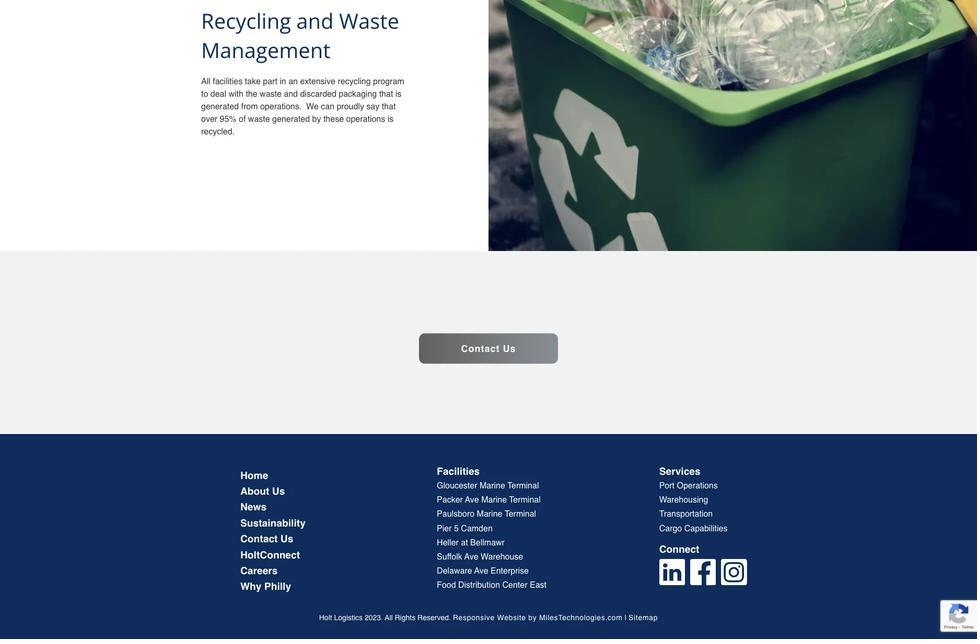 Task type: describe. For each thing, give the bounding box(es) containing it.
1 horizontal spatial generated
[[273, 114, 310, 124]]

milestechnologies.com
[[540, 613, 623, 622]]

an
[[289, 77, 298, 86]]

0 vertical spatial ave
[[465, 495, 479, 505]]

website
[[498, 613, 527, 622]]

all inside footer
[[385, 613, 393, 622]]

95%
[[220, 114, 237, 124]]

suffolk
[[437, 552, 463, 562]]

5
[[454, 524, 459, 533]]

1 vertical spatial us
[[272, 485, 285, 497]]

delaware
[[437, 566, 473, 576]]

all inside all facilities take part in an extensive recycling program to deal with the waste and discarded packaging that is generated from operations.  we can proudly say that over 95% of waste generated by these operations is recycled.
[[201, 77, 211, 86]]

0 vertical spatial terminal
[[508, 481, 539, 491]]

careers link
[[8, 565, 318, 577]]

extensive
[[300, 77, 336, 86]]

news link
[[8, 501, 318, 513]]

holt
[[319, 613, 332, 622]]

packaging
[[339, 89, 377, 99]]

sitemap
[[629, 613, 659, 622]]

us inside button
[[503, 343, 516, 354]]

0 vertical spatial marine
[[480, 481, 506, 491]]

take
[[245, 77, 261, 86]]

facilities gloucester marine terminal packer ave marine terminal paulsboro marine terminal pier 5 camden heller at bellmawr suffolk ave warehouse delaware ave enterprise food distribution center east
[[437, 465, 547, 590]]

reserved.
[[418, 613, 451, 622]]

facilities
[[437, 465, 480, 477]]

1 vertical spatial marine
[[482, 495, 507, 505]]

1 vertical spatial that
[[382, 102, 396, 111]]

operations
[[677, 481, 718, 491]]

in
[[280, 77, 286, 86]]

management
[[201, 35, 331, 64]]

food distribution center east link
[[334, 581, 644, 591]]

port
[[660, 481, 675, 491]]

and inside recycling and waste management
[[297, 6, 334, 35]]

over
[[201, 114, 218, 124]]

2023.
[[365, 613, 383, 622]]

to
[[201, 89, 208, 99]]

1 vertical spatial contact us link
[[8, 533, 318, 545]]

warehousing
[[660, 495, 709, 505]]

say
[[367, 102, 380, 111]]

|
[[625, 613, 627, 622]]

waste
[[339, 6, 400, 35]]

recycling and waste management
[[201, 6, 400, 64]]

pier
[[437, 524, 452, 533]]

heller at bellmawr link
[[334, 538, 644, 548]]

camden
[[461, 524, 493, 533]]

careers
[[241, 565, 278, 576]]

suffolk ave warehouse link
[[334, 552, 644, 562]]

paulsboro
[[437, 510, 475, 519]]

0 horizontal spatial generated
[[201, 102, 239, 111]]

philly
[[265, 581, 291, 592]]

of
[[239, 114, 246, 124]]

all facilities take part in an extensive recycling program to deal with the waste and discarded packaging that is generated from operations.  we can proudly say that over 95% of waste generated by these operations is recycled.
[[201, 77, 405, 136]]

contact inside home about us news sustainability contact us holtconnect careers why philly
[[241, 533, 278, 545]]

contact us
[[462, 343, 516, 354]]

by inside all facilities take part in an extensive recycling program to deal with the waste and discarded packaging that is generated from operations.  we can proudly say that over 95% of waste generated by these operations is recycled.
[[313, 114, 321, 124]]

services
[[660, 465, 701, 477]]

2 vertical spatial us
[[281, 533, 294, 545]]

2 vertical spatial terminal
[[505, 510, 537, 519]]

sitemap link
[[629, 613, 659, 622]]

proudly
[[337, 102, 364, 111]]

transportation link
[[660, 510, 970, 520]]

1 vertical spatial waste
[[248, 114, 270, 124]]

about us link
[[8, 485, 318, 497]]

packer ave marine terminal link
[[334, 495, 644, 505]]

bellmawr
[[471, 538, 505, 547]]

recycling
[[338, 77, 371, 86]]

why
[[241, 581, 262, 592]]

recycling
[[201, 6, 291, 35]]

why philly link
[[8, 581, 318, 592]]

responsive website by milestechnologies.com link
[[453, 613, 623, 622]]



Task type: vqa. For each thing, say whether or not it's contained in the screenshot.
Gate Hours
no



Task type: locate. For each thing, give the bounding box(es) containing it.
all up "to"
[[201, 77, 211, 86]]

that
[[379, 89, 393, 99], [382, 102, 396, 111]]

capabilities
[[685, 524, 728, 533]]

paulsboro marine terminal link
[[334, 510, 644, 520]]

responsive
[[453, 613, 495, 622]]

2 vertical spatial ave
[[475, 566, 489, 576]]

operations.
[[260, 102, 302, 111]]

with
[[229, 89, 244, 99]]

1 vertical spatial terminal
[[510, 495, 541, 505]]

is right operations on the top of the page
[[388, 114, 394, 124]]

terminal down gloucester marine terminal link
[[510, 495, 541, 505]]

heller
[[437, 538, 459, 547]]

home
[[241, 469, 268, 481]]

1 vertical spatial all
[[385, 613, 393, 622]]

is down program
[[396, 89, 402, 99]]

0 horizontal spatial is
[[388, 114, 394, 124]]

0 vertical spatial is
[[396, 89, 402, 99]]

ave down at on the left
[[465, 552, 479, 562]]

1 horizontal spatial contact
[[462, 343, 500, 354]]

deal
[[211, 89, 226, 99]]

at
[[461, 538, 468, 547]]

0 horizontal spatial by
[[313, 114, 321, 124]]

cargo capabilities link
[[660, 524, 970, 534]]

and
[[297, 6, 334, 35], [284, 89, 298, 99]]

holtconnect
[[241, 549, 300, 560]]

1 vertical spatial and
[[284, 89, 298, 99]]

contact
[[462, 343, 500, 354], [241, 533, 278, 545]]

0 vertical spatial by
[[313, 114, 321, 124]]

recycling and waste management main content
[[0, 0, 978, 434]]

by down can
[[313, 114, 321, 124]]

waste down part
[[260, 89, 282, 99]]

these
[[324, 114, 344, 124]]

discarded
[[300, 89, 337, 99]]

gloucester marine terminal link
[[334, 481, 644, 491]]

0 vertical spatial contact
[[462, 343, 500, 354]]

1 vertical spatial contact
[[241, 533, 278, 545]]

terminal down packer ave marine terminal link
[[505, 510, 537, 519]]

2 vertical spatial marine
[[477, 510, 503, 519]]

warehouse
[[481, 552, 524, 562]]

1 vertical spatial generated
[[273, 114, 310, 124]]

about
[[241, 485, 270, 497]]

footer
[[0, 434, 978, 639]]

rights
[[395, 613, 416, 622]]

by right website
[[529, 613, 537, 622]]

0 vertical spatial us
[[503, 343, 516, 354]]

us
[[503, 343, 516, 354], [272, 485, 285, 497], [281, 533, 294, 545]]

that down program
[[379, 89, 393, 99]]

1 vertical spatial ave
[[465, 552, 479, 562]]

0 vertical spatial contact us link
[[420, 333, 558, 364]]

0 horizontal spatial contact us link
[[8, 533, 318, 545]]

1 horizontal spatial contact us link
[[420, 333, 558, 364]]

waste down 'from' on the top left
[[248, 114, 270, 124]]

can
[[321, 102, 335, 111]]

distribution
[[459, 581, 501, 590]]

from
[[241, 102, 258, 111]]

terminal
[[508, 481, 539, 491], [510, 495, 541, 505], [505, 510, 537, 519]]

0 vertical spatial generated
[[201, 102, 239, 111]]

transportation
[[660, 510, 713, 519]]

cargo
[[660, 524, 683, 533]]

by
[[313, 114, 321, 124], [529, 613, 537, 622]]

0 horizontal spatial contact
[[241, 533, 278, 545]]

enterprise
[[491, 566, 529, 576]]

ave down gloucester
[[465, 495, 479, 505]]

0 vertical spatial and
[[297, 6, 334, 35]]

news
[[241, 501, 267, 513]]

by inside footer
[[529, 613, 537, 622]]

is
[[396, 89, 402, 99], [388, 114, 394, 124]]

marine down gloucester marine terminal link
[[482, 495, 507, 505]]

logistics
[[334, 613, 363, 622]]

waste
[[260, 89, 282, 99], [248, 114, 270, 124]]

recycled.
[[201, 127, 235, 136]]

home about us news sustainability contact us holtconnect careers why philly
[[241, 469, 306, 592]]

operations
[[346, 114, 386, 124]]

generated
[[201, 102, 239, 111], [273, 114, 310, 124]]

1 horizontal spatial is
[[396, 89, 402, 99]]

holt logistics 2023. all rights reserved. responsive website by milestechnologies.com | sitemap
[[319, 613, 659, 622]]

pier 5 camden link
[[334, 524, 644, 534]]

the
[[246, 89, 258, 99]]

program
[[373, 77, 405, 86]]

services port operations warehousing transportation cargo capabilities
[[660, 465, 728, 533]]

footer containing facilities
[[0, 434, 978, 639]]

home link
[[8, 469, 318, 481]]

connect
[[660, 543, 700, 555]]

packer
[[437, 495, 463, 505]]

east
[[530, 581, 547, 590]]

gloucester
[[437, 481, 478, 491]]

1 vertical spatial by
[[529, 613, 537, 622]]

sustainability
[[241, 517, 306, 529]]

delaware ave enterprise link
[[334, 566, 644, 577]]

marine up packer ave marine terminal link
[[480, 481, 506, 491]]

part
[[263, 77, 278, 86]]

facilities
[[213, 77, 243, 86]]

1 vertical spatial is
[[388, 114, 394, 124]]

marine down packer ave marine terminal link
[[477, 510, 503, 519]]

ave up distribution
[[475, 566, 489, 576]]

port operations link
[[660, 481, 970, 491]]

generated down deal
[[201, 102, 239, 111]]

1 horizontal spatial all
[[385, 613, 393, 622]]

holtconnect link
[[8, 549, 318, 561]]

1 horizontal spatial by
[[529, 613, 537, 622]]

contact inside button
[[462, 343, 500, 354]]

contact us link
[[420, 333, 558, 364], [8, 533, 318, 545]]

that right say
[[382, 102, 396, 111]]

contact us link inside recycling and waste management main content
[[420, 333, 558, 364]]

0 vertical spatial that
[[379, 89, 393, 99]]

marine
[[480, 481, 506, 491], [482, 495, 507, 505], [477, 510, 503, 519]]

0 vertical spatial waste
[[260, 89, 282, 99]]

all
[[201, 77, 211, 86], [385, 613, 393, 622]]

generated down operations.
[[273, 114, 310, 124]]

0 vertical spatial all
[[201, 77, 211, 86]]

0 horizontal spatial all
[[201, 77, 211, 86]]

contact us button
[[420, 333, 558, 364]]

all right 2023.
[[385, 613, 393, 622]]

terminal up packer ave marine terminal link
[[508, 481, 539, 491]]

sustainability link
[[8, 517, 318, 529]]

ave
[[465, 495, 479, 505], [465, 552, 479, 562], [475, 566, 489, 576]]

center
[[503, 581, 528, 590]]

food
[[437, 581, 456, 590]]

and inside all facilities take part in an extensive recycling program to deal with the waste and discarded packaging that is generated from operations.  we can proudly say that over 95% of waste generated by these operations is recycled.
[[284, 89, 298, 99]]



